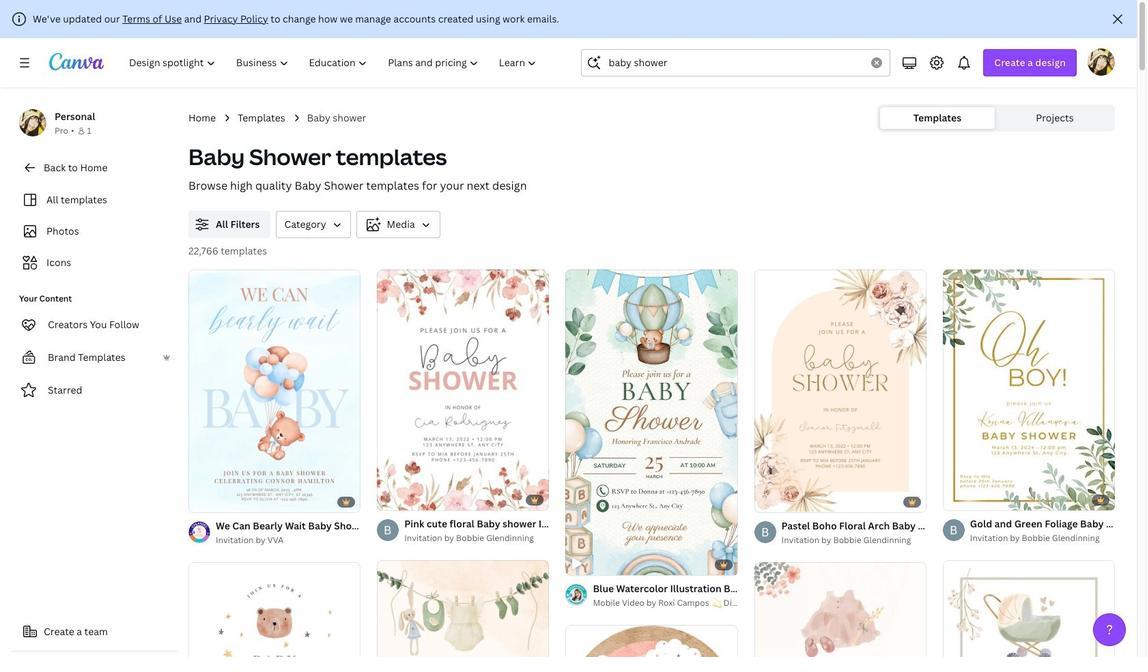Task type: describe. For each thing, give the bounding box(es) containing it.
pastel boho floral arch baby shower invitation image
[[754, 270, 927, 512]]

top level navigation element
[[120, 49, 549, 76]]

pink cute floral baby shower invitation image
[[377, 270, 549, 511]]

white and brown watercolor cute baby shower invitation image
[[188, 562, 361, 658]]

stephanie aranda image
[[1088, 48, 1115, 76]]



Task type: vqa. For each thing, say whether or not it's contained in the screenshot.
THE PROJECTS
no



Task type: locate. For each thing, give the bounding box(es) containing it.
beige pink boho illustrated rainbow baby shower invitation flyer image
[[566, 626, 738, 658]]

we can bearly wait baby shower invitation image
[[188, 270, 361, 512]]

Search search field
[[609, 50, 863, 76]]

gold and green foliage baby shower invitation image
[[943, 270, 1115, 511]]

None search field
[[581, 49, 891, 76]]

green beige cute pastel watercolor carriage aesthetic baby shower invitation image
[[943, 561, 1115, 658]]

green and cream watercolor baby shower virtual invitation image
[[377, 561, 549, 658]]

pink watercolor baby shower invitation image
[[754, 562, 927, 658]]



